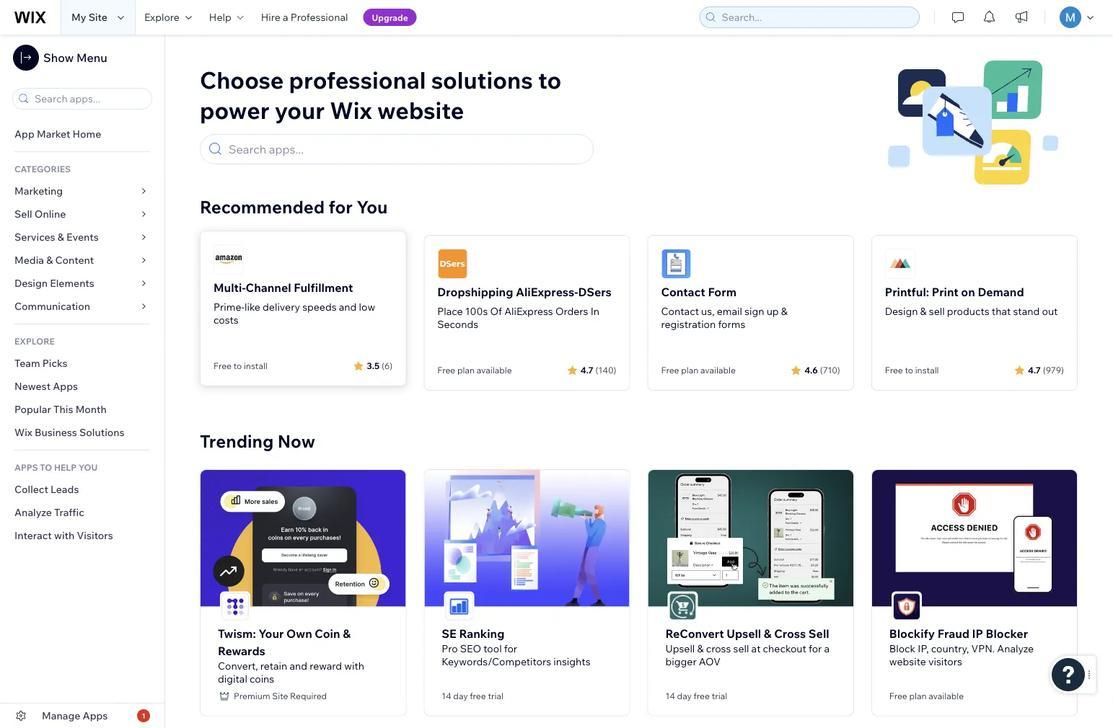 Task type: describe. For each thing, give the bounding box(es) containing it.
trending now
[[200, 431, 315, 452]]

professional
[[291, 11, 348, 23]]

aliexpress
[[504, 305, 553, 318]]

with inside twism: your own coin & rewards convert, retain and reward with digital coins
[[344, 660, 364, 673]]

tool
[[484, 643, 502, 655]]

plan for contact
[[681, 365, 699, 376]]

se ranking icon image
[[445, 594, 473, 621]]

team
[[14, 357, 40, 370]]

speeds
[[302, 301, 337, 314]]

recommended for you
[[200, 196, 388, 218]]

1 vertical spatial search apps... field
[[224, 135, 587, 164]]

team picks
[[14, 357, 68, 370]]

free for dropshipping aliexpress-dsers
[[437, 365, 455, 376]]

dropshipping aliexpress-dsers place 100s of aliexpress orders in seconds
[[437, 285, 612, 331]]

elements
[[50, 277, 94, 290]]

ranking
[[459, 627, 505, 641]]

day for se
[[453, 691, 468, 702]]

services
[[14, 231, 55, 244]]

registration
[[661, 318, 716, 331]]

0 horizontal spatial upsell
[[666, 643, 695, 655]]

choose
[[200, 65, 284, 95]]

rewards
[[218, 644, 265, 658]]

seo
[[460, 643, 481, 655]]

marketing
[[14, 185, 63, 197]]

stand
[[1013, 305, 1040, 318]]

demand
[[978, 285, 1024, 299]]

twism: your own coin & rewards poster image
[[201, 470, 406, 607]]

checkout
[[763, 643, 807, 655]]

multi-
[[214, 281, 246, 295]]

that
[[992, 305, 1011, 318]]

retain
[[260, 660, 287, 673]]

to for printful: print on demand
[[905, 365, 913, 376]]

0 vertical spatial with
[[54, 530, 75, 542]]

your
[[259, 627, 284, 641]]

analyze traffic
[[14, 507, 84, 519]]

sell online link
[[0, 203, 165, 226]]

to inside choose professional solutions to power your wix website
[[538, 65, 562, 95]]

choose professional solutions to power your wix website
[[200, 65, 562, 125]]

1
[[142, 712, 145, 721]]

reconvert upsell & cross sell poster image
[[648, 470, 853, 607]]

trending
[[200, 431, 274, 452]]

se
[[442, 627, 457, 641]]

business
[[35, 426, 77, 439]]

a inside reconvert upsell & cross sell upsell & cross sell at checkout for a bigger aov
[[824, 643, 830, 655]]

app market home
[[14, 128, 101, 140]]

us,
[[701, 305, 715, 318]]

free for multi-channel fulfillment
[[214, 361, 232, 372]]

professional
[[289, 65, 426, 95]]

& inside "contact form contact us, email sign up & registration forms"
[[781, 305, 788, 318]]

help
[[54, 462, 77, 473]]

power
[[200, 96, 270, 125]]

twism:
[[218, 627, 256, 641]]

site for premium
[[272, 691, 288, 702]]

marketing link
[[0, 180, 165, 203]]

interact with visitors
[[14, 530, 113, 542]]

sell inside reconvert upsell & cross sell upsell & cross sell at checkout for a bigger aov
[[734, 643, 749, 655]]

on
[[961, 285, 975, 299]]

4.7 for dropshipping aliexpress-dsers
[[581, 365, 594, 376]]

analyze inside blockify fraud ip blocker block ip, country, vpn. analyze website visitors
[[997, 643, 1034, 655]]

(979)
[[1043, 365, 1064, 376]]

Search... field
[[718, 7, 915, 27]]

like
[[245, 301, 260, 314]]

twism: your own coin & rewards convert, retain and reward with digital coins
[[218, 627, 364, 686]]

traffic
[[54, 507, 84, 519]]

solutions
[[79, 426, 125, 439]]

leads
[[51, 483, 79, 496]]

fraud
[[938, 627, 970, 641]]

twism: your own coin & rewards icon image
[[222, 594, 249, 621]]

media & content link
[[0, 249, 165, 272]]

costs
[[214, 314, 239, 327]]

available for contact
[[701, 365, 736, 376]]

forms
[[718, 318, 746, 331]]

ip,
[[918, 643, 929, 655]]

0 vertical spatial design
[[14, 277, 48, 290]]

& left cross
[[764, 627, 772, 641]]

cross
[[774, 627, 806, 641]]

home
[[73, 128, 101, 140]]

form
[[708, 285, 737, 299]]

up
[[767, 305, 779, 318]]

this
[[53, 403, 73, 416]]

communication link
[[0, 295, 165, 318]]

newest apps link
[[0, 375, 165, 398]]

premium site required
[[234, 691, 327, 702]]

sell inside reconvert upsell & cross sell upsell & cross sell at checkout for a bigger aov
[[809, 627, 830, 641]]

free to install for multi-
[[214, 361, 268, 372]]

you
[[78, 462, 98, 473]]

free for contact form
[[661, 365, 679, 376]]

seconds
[[437, 318, 479, 331]]

fulfillment
[[294, 281, 353, 295]]

0 horizontal spatial search apps... field
[[30, 89, 147, 109]]

sell online
[[14, 208, 66, 220]]

my
[[71, 11, 86, 23]]

free for reconvert
[[694, 691, 710, 702]]

team picks link
[[0, 352, 165, 375]]

reconvert upsell & cross sell icon image
[[669, 594, 697, 621]]

apps for manage apps
[[83, 710, 108, 723]]

1 vertical spatial wix
[[14, 426, 32, 439]]

market
[[37, 128, 70, 140]]

app
[[14, 128, 35, 140]]

dropshipping
[[437, 285, 513, 299]]

collect leads link
[[0, 478, 165, 501]]

insights
[[554, 656, 591, 668]]

hire
[[261, 11, 281, 23]]

day for reconvert
[[677, 691, 692, 702]]

blockify fraud ip blocker poster image
[[872, 470, 1077, 607]]

& inside printful: print on demand design & sell products that stand out
[[920, 305, 927, 318]]

media
[[14, 254, 44, 267]]

of
[[490, 305, 502, 318]]

website inside choose professional solutions to power your wix website
[[377, 96, 464, 125]]



Task type: vqa. For each thing, say whether or not it's contained in the screenshot.


Task type: locate. For each thing, give the bounding box(es) containing it.
day down seo
[[453, 691, 468, 702]]

explore
[[14, 336, 55, 347]]

1 horizontal spatial analyze
[[997, 643, 1034, 655]]

day
[[453, 691, 468, 702], [677, 691, 692, 702]]

1 vertical spatial a
[[824, 643, 830, 655]]

1 vertical spatial with
[[344, 660, 364, 673]]

0 horizontal spatial apps
[[53, 380, 78, 393]]

1 vertical spatial sell
[[734, 643, 749, 655]]

visitors
[[929, 656, 962, 668]]

and inside multi-channel fulfillment prime-like delivery speeds and low costs
[[339, 301, 357, 314]]

for right tool
[[504, 643, 517, 655]]

2 free from the left
[[694, 691, 710, 702]]

14 down the bigger
[[666, 691, 675, 702]]

0 vertical spatial apps
[[53, 380, 78, 393]]

1 horizontal spatial a
[[824, 643, 830, 655]]

2 horizontal spatial free plan available
[[890, 691, 964, 702]]

1 horizontal spatial free to install
[[885, 365, 939, 376]]

design inside printful: print on demand design & sell products that stand out
[[885, 305, 918, 318]]

plan down ip,
[[909, 691, 927, 702]]

(6)
[[382, 360, 393, 371]]

reward
[[310, 660, 342, 673]]

free down costs
[[214, 361, 232, 372]]

free plan available down visitors
[[890, 691, 964, 702]]

show
[[43, 51, 74, 65]]

2 horizontal spatial to
[[905, 365, 913, 376]]

visitors
[[77, 530, 113, 542]]

free right (710)
[[885, 365, 903, 376]]

my site
[[71, 11, 107, 23]]

& left events
[[58, 231, 64, 244]]

1 horizontal spatial apps
[[83, 710, 108, 723]]

sell inside the sell online link
[[14, 208, 32, 220]]

and right retain at the left of the page
[[290, 660, 307, 673]]

0 horizontal spatial install
[[244, 361, 268, 372]]

1 horizontal spatial free plan available
[[661, 365, 736, 376]]

1 horizontal spatial website
[[890, 656, 926, 668]]

available
[[477, 365, 512, 376], [701, 365, 736, 376], [929, 691, 964, 702]]

events
[[66, 231, 99, 244]]

design down printful:
[[885, 305, 918, 318]]

0 horizontal spatial website
[[377, 96, 464, 125]]

multi-channel fulfillment logo image
[[214, 245, 244, 275]]

place
[[437, 305, 463, 318]]

1 vertical spatial design
[[885, 305, 918, 318]]

& up aov
[[697, 643, 704, 655]]

1 horizontal spatial day
[[677, 691, 692, 702]]

0 vertical spatial upsell
[[727, 627, 761, 641]]

1 vertical spatial sell
[[809, 627, 830, 641]]

cross
[[706, 643, 731, 655]]

1 horizontal spatial to
[[538, 65, 562, 95]]

1 vertical spatial and
[[290, 660, 307, 673]]

trial for ranking
[[488, 691, 504, 702]]

website down solutions
[[377, 96, 464, 125]]

1 horizontal spatial with
[[344, 660, 364, 673]]

hire a professional link
[[252, 0, 357, 35]]

contact form logo image
[[661, 249, 692, 279]]

0 vertical spatial analyze
[[14, 507, 52, 519]]

your
[[275, 96, 325, 125]]

site right my on the top of page
[[89, 11, 107, 23]]

4.7 left '(979)'
[[1028, 365, 1041, 376]]

3.5 (6)
[[367, 360, 393, 371]]

1 horizontal spatial install
[[915, 365, 939, 376]]

multi-channel fulfillment prime-like delivery speeds and low costs
[[214, 281, 375, 327]]

4.7 (140)
[[581, 365, 617, 376]]

media & content
[[14, 254, 94, 267]]

apps to help you
[[14, 462, 98, 473]]

wix down popular
[[14, 426, 32, 439]]

to for multi-channel fulfillment
[[234, 361, 242, 372]]

with down traffic
[[54, 530, 75, 542]]

0 horizontal spatial and
[[290, 660, 307, 673]]

0 vertical spatial a
[[283, 11, 288, 23]]

available for dropshipping
[[477, 365, 512, 376]]

apps up the this
[[53, 380, 78, 393]]

sell left at
[[734, 643, 749, 655]]

popular this month link
[[0, 398, 165, 421]]

email
[[717, 305, 742, 318]]

low
[[359, 301, 375, 314]]

for inside "se ranking pro seo tool for keywords/competitors insights"
[[504, 643, 517, 655]]

1 trial from the left
[[488, 691, 504, 702]]

printful: print on demand logo image
[[885, 249, 916, 279]]

interact with visitors link
[[0, 525, 165, 548]]

0 horizontal spatial 14
[[442, 691, 451, 702]]

reconvert upsell & cross sell upsell & cross sell at checkout for a bigger aov
[[666, 627, 830, 668]]

free plan available down seconds
[[437, 365, 512, 376]]

sell
[[14, 208, 32, 220], [809, 627, 830, 641]]

0 horizontal spatial 14 day free trial
[[442, 691, 504, 702]]

& right media
[[46, 254, 53, 267]]

menu
[[76, 51, 107, 65]]

services & events
[[14, 231, 99, 244]]

collect leads
[[14, 483, 79, 496]]

1 horizontal spatial free
[[694, 691, 710, 702]]

1 horizontal spatial design
[[885, 305, 918, 318]]

install for multi-
[[244, 361, 268, 372]]

popular this month
[[14, 403, 107, 416]]

& right up
[[781, 305, 788, 318]]

analyze up interact
[[14, 507, 52, 519]]

wix down professional
[[330, 96, 372, 125]]

2 horizontal spatial plan
[[909, 691, 927, 702]]

& down printful:
[[920, 305, 927, 318]]

14 day free trial down keywords/competitors
[[442, 691, 504, 702]]

0 horizontal spatial a
[[283, 11, 288, 23]]

0 vertical spatial search apps... field
[[30, 89, 147, 109]]

14 day free trial down aov
[[666, 691, 727, 702]]

0 horizontal spatial free
[[470, 691, 486, 702]]

0 vertical spatial wix
[[330, 96, 372, 125]]

0 vertical spatial and
[[339, 301, 357, 314]]

2 4.7 from the left
[[1028, 365, 1041, 376]]

for inside reconvert upsell & cross sell upsell & cross sell at checkout for a bigger aov
[[809, 643, 822, 655]]

1 free from the left
[[470, 691, 486, 702]]

0 horizontal spatial analyze
[[14, 507, 52, 519]]

free for printful: print on demand
[[885, 365, 903, 376]]

a right hire
[[283, 11, 288, 23]]

services & events link
[[0, 226, 165, 249]]

2 trial from the left
[[712, 691, 727, 702]]

site down coins
[[272, 691, 288, 702]]

1 vertical spatial analyze
[[997, 643, 1034, 655]]

convert,
[[218, 660, 258, 673]]

2 contact from the top
[[661, 305, 699, 318]]

ip
[[972, 627, 984, 641]]

website down block
[[890, 656, 926, 668]]

free plan available for dropshipping
[[437, 365, 512, 376]]

3.5
[[367, 360, 380, 371]]

1 vertical spatial contact
[[661, 305, 699, 318]]

orders
[[556, 305, 588, 318]]

site for my
[[89, 11, 107, 23]]

plan down seconds
[[457, 365, 475, 376]]

14 for se
[[442, 691, 451, 702]]

14 day free trial for reconvert
[[666, 691, 727, 702]]

a inside hire a professional link
[[283, 11, 288, 23]]

0 horizontal spatial site
[[89, 11, 107, 23]]

0 horizontal spatial sell
[[14, 208, 32, 220]]

free down seconds
[[437, 365, 455, 376]]

delivery
[[263, 301, 300, 314]]

1 horizontal spatial 4.7
[[1028, 365, 1041, 376]]

2 14 day free trial from the left
[[666, 691, 727, 702]]

1 vertical spatial site
[[272, 691, 288, 702]]

design down media
[[14, 277, 48, 290]]

search apps... field down choose professional solutions to power your wix website
[[224, 135, 587, 164]]

trial down aov
[[712, 691, 727, 702]]

upsell up at
[[727, 627, 761, 641]]

free plan available down registration
[[661, 365, 736, 376]]

free plan available for contact
[[661, 365, 736, 376]]

& inside twism: your own coin & rewards convert, retain and reward with digital coins
[[343, 627, 351, 641]]

and
[[339, 301, 357, 314], [290, 660, 307, 673]]

vpn.
[[972, 643, 995, 655]]

0 horizontal spatial free plan available
[[437, 365, 512, 376]]

0 horizontal spatial free to install
[[214, 361, 268, 372]]

month
[[76, 403, 107, 416]]

picks
[[42, 357, 68, 370]]

with
[[54, 530, 75, 542], [344, 660, 364, 673]]

collect
[[14, 483, 48, 496]]

available down forms on the top right of page
[[701, 365, 736, 376]]

analyze down blocker
[[997, 643, 1034, 655]]

& right coin
[[343, 627, 351, 641]]

bigger
[[666, 656, 697, 668]]

sign
[[745, 305, 765, 318]]

aov
[[699, 656, 721, 668]]

premium
[[234, 691, 270, 702]]

1 horizontal spatial sell
[[929, 305, 945, 318]]

1 vertical spatial upsell
[[666, 643, 695, 655]]

1 day from the left
[[453, 691, 468, 702]]

0 horizontal spatial wix
[[14, 426, 32, 439]]

14 day free trial for se
[[442, 691, 504, 702]]

0 vertical spatial contact
[[661, 285, 706, 299]]

0 vertical spatial sell
[[929, 305, 945, 318]]

free down aov
[[694, 691, 710, 702]]

in
[[591, 305, 600, 318]]

1 14 day free trial from the left
[[442, 691, 504, 702]]

day down the bigger
[[677, 691, 692, 702]]

2 horizontal spatial available
[[929, 691, 964, 702]]

apps for newest apps
[[53, 380, 78, 393]]

0 horizontal spatial plan
[[457, 365, 475, 376]]

1 horizontal spatial trial
[[712, 691, 727, 702]]

for left you
[[329, 196, 353, 218]]

2 14 from the left
[[666, 691, 675, 702]]

you
[[357, 196, 388, 218]]

sell inside printful: print on demand design & sell products that stand out
[[929, 305, 945, 318]]

trial down keywords/competitors
[[488, 691, 504, 702]]

0 horizontal spatial available
[[477, 365, 512, 376]]

communication
[[14, 300, 92, 313]]

block
[[890, 643, 916, 655]]

1 horizontal spatial available
[[701, 365, 736, 376]]

1 14 from the left
[[442, 691, 451, 702]]

install for printful:
[[915, 365, 939, 376]]

free down registration
[[661, 365, 679, 376]]

0 horizontal spatial to
[[234, 361, 242, 372]]

1 horizontal spatial and
[[339, 301, 357, 314]]

sell down print
[[929, 305, 945, 318]]

0 horizontal spatial 4.7
[[581, 365, 594, 376]]

wix business solutions link
[[0, 421, 165, 444]]

and inside twism: your own coin & rewards convert, retain and reward with digital coins
[[290, 660, 307, 673]]

plan for dropshipping
[[457, 365, 475, 376]]

blockify fraud ip blocker icon image
[[893, 594, 921, 621]]

dropshipping aliexpress-dsers logo image
[[437, 249, 468, 279]]

plan down registration
[[681, 365, 699, 376]]

0 horizontal spatial day
[[453, 691, 468, 702]]

0 vertical spatial sell
[[14, 208, 32, 220]]

1 4.7 from the left
[[581, 365, 594, 376]]

prime-
[[214, 301, 245, 314]]

upsell
[[727, 627, 761, 641], [666, 643, 695, 655]]

4.7 (979)
[[1028, 365, 1064, 376]]

print
[[932, 285, 959, 299]]

contact down contact form logo
[[661, 285, 706, 299]]

1 vertical spatial apps
[[83, 710, 108, 723]]

2 horizontal spatial for
[[809, 643, 822, 655]]

apps right manage
[[83, 710, 108, 723]]

contact form contact us, email sign up & registration forms
[[661, 285, 788, 331]]

reconvert
[[666, 627, 724, 641]]

popular
[[14, 403, 51, 416]]

1 horizontal spatial sell
[[809, 627, 830, 641]]

Search apps... field
[[30, 89, 147, 109], [224, 135, 587, 164]]

0 vertical spatial website
[[377, 96, 464, 125]]

0 vertical spatial site
[[89, 11, 107, 23]]

interact
[[14, 530, 52, 542]]

1 horizontal spatial plan
[[681, 365, 699, 376]]

newest apps
[[14, 380, 78, 393]]

and left low
[[339, 301, 357, 314]]

0 horizontal spatial trial
[[488, 691, 504, 702]]

a right checkout
[[824, 643, 830, 655]]

0 horizontal spatial for
[[329, 196, 353, 218]]

website inside blockify fraud ip blocker block ip, country, vpn. analyze website visitors
[[890, 656, 926, 668]]

1 horizontal spatial 14
[[666, 691, 675, 702]]

blockify fraud ip blocker block ip, country, vpn. analyze website visitors
[[890, 627, 1034, 668]]

2 day from the left
[[677, 691, 692, 702]]

at
[[752, 643, 761, 655]]

for
[[329, 196, 353, 218], [504, 643, 517, 655], [809, 643, 822, 655]]

se ranking poster image
[[424, 470, 630, 607]]

1 horizontal spatial upsell
[[727, 627, 761, 641]]

free for se
[[470, 691, 486, 702]]

free down keywords/competitors
[[470, 691, 486, 702]]

1 horizontal spatial site
[[272, 691, 288, 702]]

1 horizontal spatial 14 day free trial
[[666, 691, 727, 702]]

1 vertical spatial website
[[890, 656, 926, 668]]

4.7 for printful: print on demand
[[1028, 365, 1041, 376]]

search apps... field up home
[[30, 89, 147, 109]]

0 horizontal spatial sell
[[734, 643, 749, 655]]

4.7 left (140)
[[581, 365, 594, 376]]

available down visitors
[[929, 691, 964, 702]]

se ranking pro seo tool for keywords/competitors insights
[[442, 627, 591, 668]]

0 horizontal spatial with
[[54, 530, 75, 542]]

content
[[55, 254, 94, 267]]

apps
[[14, 462, 38, 473]]

products
[[947, 305, 990, 318]]

14 down pro
[[442, 691, 451, 702]]

with right reward
[[344, 660, 364, 673]]

available down seconds
[[477, 365, 512, 376]]

upsell up the bigger
[[666, 643, 695, 655]]

for right checkout
[[809, 643, 822, 655]]

out
[[1042, 305, 1058, 318]]

contact up registration
[[661, 305, 699, 318]]

0 horizontal spatial design
[[14, 277, 48, 290]]

4.6 (710)
[[805, 365, 840, 376]]

online
[[34, 208, 66, 220]]

free to install
[[214, 361, 268, 372], [885, 365, 939, 376]]

hire a professional
[[261, 11, 348, 23]]

channel
[[246, 281, 291, 295]]

keywords/competitors
[[442, 656, 551, 668]]

install
[[244, 361, 268, 372], [915, 365, 939, 376]]

1 horizontal spatial search apps... field
[[224, 135, 587, 164]]

4.6
[[805, 365, 818, 376]]

14 for reconvert
[[666, 691, 675, 702]]

sell up services at the top left of page
[[14, 208, 32, 220]]

1 contact from the top
[[661, 285, 706, 299]]

1 horizontal spatial for
[[504, 643, 517, 655]]

1 horizontal spatial wix
[[330, 96, 372, 125]]

wix inside choose professional solutions to power your wix website
[[330, 96, 372, 125]]

trial for upsell
[[712, 691, 727, 702]]

free plan available
[[437, 365, 512, 376], [661, 365, 736, 376], [890, 691, 964, 702]]

country,
[[931, 643, 969, 655]]

trial
[[488, 691, 504, 702], [712, 691, 727, 702]]

(140)
[[596, 365, 617, 376]]

free to install for printful:
[[885, 365, 939, 376]]

free down block
[[890, 691, 908, 702]]

sell right cross
[[809, 627, 830, 641]]

printful:
[[885, 285, 929, 299]]



